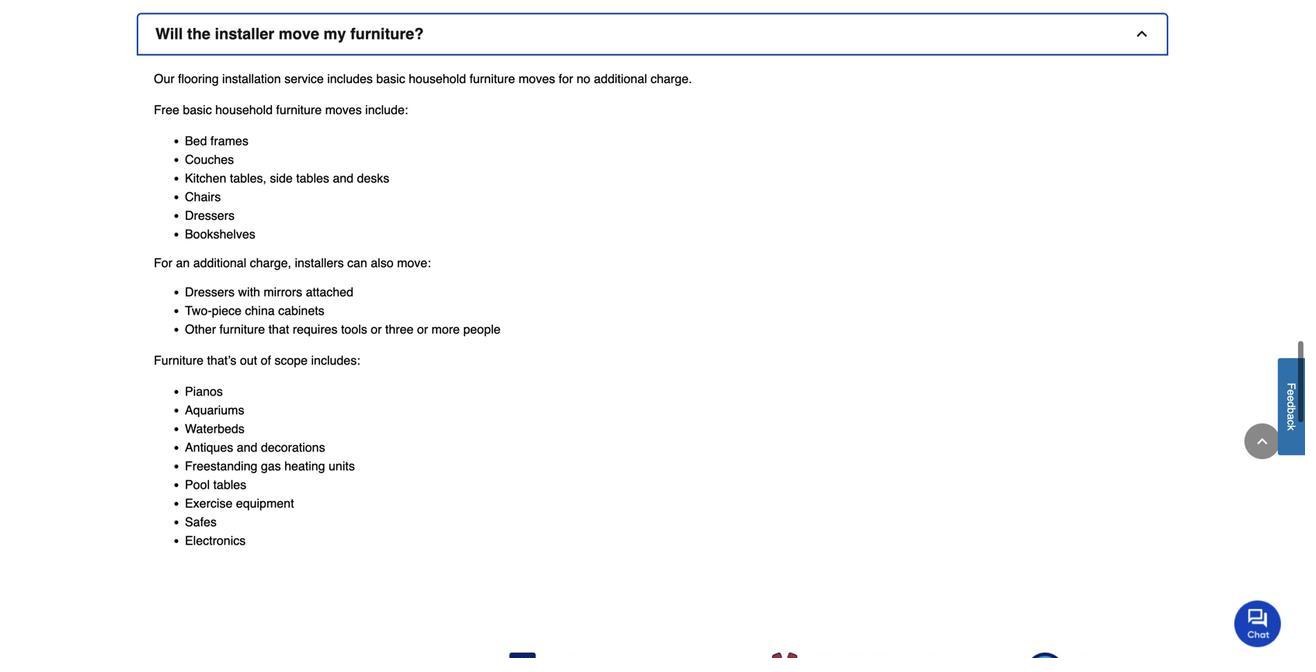 Task type: locate. For each thing, give the bounding box(es) containing it.
1 vertical spatial dressers
[[185, 285, 235, 299]]

2 or from the left
[[417, 322, 428, 336]]

additional down bookshelves
[[193, 256, 246, 270]]

2 vertical spatial furniture
[[219, 322, 265, 336]]

our
[[154, 71, 175, 86]]

attached
[[306, 285, 353, 299]]

0 vertical spatial moves
[[519, 71, 555, 86]]

0 vertical spatial dressers
[[185, 208, 235, 223]]

0 vertical spatial and
[[333, 171, 354, 185]]

basic right free
[[183, 103, 212, 117]]

e up 'd'
[[1286, 390, 1298, 396]]

tables,
[[230, 171, 266, 185]]

f e e d b a c k
[[1286, 383, 1298, 431]]

includes
[[327, 71, 373, 86]]

installers
[[295, 256, 344, 270]]

bed
[[185, 134, 207, 148]]

for
[[154, 256, 172, 270]]

0 horizontal spatial tables
[[213, 477, 246, 492]]

2 dressers from the top
[[185, 285, 235, 299]]

0 vertical spatial additional
[[594, 71, 647, 86]]

0 vertical spatial furniture
[[470, 71, 515, 86]]

furniture
[[154, 353, 204, 367]]

dressers up two-
[[185, 285, 235, 299]]

tables inside pianos aquariums waterbeds antiques and decorations freestanding gas heating units pool tables exercise equipment safes electronics
[[213, 477, 246, 492]]

and left desks
[[333, 171, 354, 185]]

chevron up image
[[1255, 434, 1270, 449]]

decorations
[[261, 440, 325, 454]]

requires
[[293, 322, 338, 336]]

1 vertical spatial tables
[[213, 477, 246, 492]]

0 vertical spatial basic
[[376, 71, 405, 86]]

exercise
[[185, 496, 233, 510]]

and inside 'bed frames couches kitchen tables, side tables and desks chairs dressers bookshelves'
[[333, 171, 354, 185]]

flooring
[[178, 71, 219, 86]]

household down furniture?
[[409, 71, 466, 86]]

a lowe's red vest icon. image
[[665, 653, 902, 658]]

move
[[279, 25, 319, 43]]

additional right no
[[594, 71, 647, 86]]

no
[[577, 71, 591, 86]]

e
[[1286, 390, 1298, 396], [1286, 396, 1298, 402]]

e up b
[[1286, 396, 1298, 402]]

1 horizontal spatial furniture
[[276, 103, 322, 117]]

service
[[284, 71, 324, 86]]

furniture?
[[350, 25, 424, 43]]

my
[[324, 25, 346, 43]]

household
[[409, 71, 466, 86], [215, 103, 273, 117]]

pianos
[[185, 384, 223, 399]]

more
[[432, 322, 460, 336]]

units
[[329, 459, 355, 473]]

or right tools
[[371, 322, 382, 336]]

1 horizontal spatial or
[[417, 322, 428, 336]]

and inside pianos aquariums waterbeds antiques and decorations freestanding gas heating units pool tables exercise equipment safes electronics
[[237, 440, 257, 454]]

0 horizontal spatial furniture
[[219, 322, 265, 336]]

household down installation
[[215, 103, 273, 117]]

tables right side
[[296, 171, 329, 185]]

china
[[245, 303, 275, 318]]

0 horizontal spatial or
[[371, 322, 382, 336]]

basic
[[376, 71, 405, 86], [183, 103, 212, 117]]

1 vertical spatial furniture
[[276, 103, 322, 117]]

tables down the freestanding
[[213, 477, 246, 492]]

or
[[371, 322, 382, 336], [417, 322, 428, 336]]

1 horizontal spatial household
[[409, 71, 466, 86]]

furniture left for
[[470, 71, 515, 86]]

moves left for
[[519, 71, 555, 86]]

additional
[[594, 71, 647, 86], [193, 256, 246, 270]]

gas
[[261, 459, 281, 473]]

freestanding
[[185, 459, 257, 473]]

chat invite button image
[[1235, 600, 1282, 647]]

bookshelves
[[185, 227, 255, 241]]

moves down the includes at the left top of page
[[325, 103, 362, 117]]

and up the freestanding
[[237, 440, 257, 454]]

installation
[[222, 71, 281, 86]]

scope
[[275, 353, 308, 367]]

will the installer move my furniture? button
[[138, 14, 1167, 54]]

installer
[[215, 25, 274, 43]]

furniture down service
[[276, 103, 322, 117]]

chairs
[[185, 190, 221, 204]]

furniture
[[470, 71, 515, 86], [276, 103, 322, 117], [219, 322, 265, 336]]

frames
[[210, 134, 248, 148]]

and
[[333, 171, 354, 185], [237, 440, 257, 454]]

1 horizontal spatial moves
[[519, 71, 555, 86]]

mirrors
[[264, 285, 302, 299]]

with
[[238, 285, 260, 299]]

1 e from the top
[[1286, 390, 1298, 396]]

that's
[[207, 353, 237, 367]]

0 horizontal spatial moves
[[325, 103, 362, 117]]

tables inside 'bed frames couches kitchen tables, side tables and desks chairs dressers bookshelves'
[[296, 171, 329, 185]]

antiques
[[185, 440, 233, 454]]

a dark blue background check icon. image
[[403, 653, 640, 658]]

basic up include:
[[376, 71, 405, 86]]

0 vertical spatial tables
[[296, 171, 329, 185]]

tables
[[296, 171, 329, 185], [213, 477, 246, 492]]

1 dressers from the top
[[185, 208, 235, 223]]

or left the more
[[417, 322, 428, 336]]

0 horizontal spatial basic
[[183, 103, 212, 117]]

1 horizontal spatial and
[[333, 171, 354, 185]]

the
[[187, 25, 211, 43]]

furniture down piece
[[219, 322, 265, 336]]

dressers
[[185, 208, 235, 223], [185, 285, 235, 299]]

0 vertical spatial household
[[409, 71, 466, 86]]

1 vertical spatial and
[[237, 440, 257, 454]]

0 horizontal spatial and
[[237, 440, 257, 454]]

dressers down chairs
[[185, 208, 235, 223]]

moves
[[519, 71, 555, 86], [325, 103, 362, 117]]

0 horizontal spatial additional
[[193, 256, 246, 270]]

f e e d b a c k button
[[1278, 358, 1305, 455]]

1 horizontal spatial additional
[[594, 71, 647, 86]]

1 horizontal spatial tables
[[296, 171, 329, 185]]

1 vertical spatial household
[[215, 103, 273, 117]]



Task type: describe. For each thing, give the bounding box(es) containing it.
two-
[[185, 303, 212, 318]]

charge.
[[651, 71, 692, 86]]

our flooring installation service includes basic household furniture moves for no additional charge.
[[154, 71, 696, 86]]

also
[[371, 256, 394, 270]]

of
[[261, 353, 271, 367]]

couches
[[185, 152, 234, 167]]

an
[[176, 256, 190, 270]]

bed frames couches kitchen tables, side tables and desks chairs dressers bookshelves
[[185, 134, 389, 241]]

tools
[[341, 322, 367, 336]]

free
[[154, 103, 179, 117]]

cabinets
[[278, 303, 325, 318]]

desks
[[357, 171, 389, 185]]

1 horizontal spatial basic
[[376, 71, 405, 86]]

includes:
[[311, 353, 360, 367]]

free basic household furniture moves include:
[[154, 103, 408, 117]]

scroll to top element
[[1245, 423, 1280, 459]]

charge,
[[250, 256, 291, 270]]

dressers inside dressers with mirrors attached two-piece china cabinets other furniture that requires tools or three or more people
[[185, 285, 235, 299]]

furniture that's out of scope includes:
[[154, 353, 360, 367]]

equipment
[[236, 496, 294, 510]]

safes
[[185, 515, 217, 529]]

a
[[1286, 414, 1298, 420]]

2 horizontal spatial furniture
[[470, 71, 515, 86]]

side
[[270, 171, 293, 185]]

furniture inside dressers with mirrors attached two-piece china cabinets other furniture that requires tools or three or more people
[[219, 322, 265, 336]]

will the installer move my furniture?
[[155, 25, 424, 43]]

for
[[559, 71, 573, 86]]

move:
[[397, 256, 431, 270]]

piece
[[212, 303, 242, 318]]

heating
[[284, 459, 325, 473]]

1 or from the left
[[371, 322, 382, 336]]

dressers inside 'bed frames couches kitchen tables, side tables and desks chairs dressers bookshelves'
[[185, 208, 235, 223]]

chevron up image
[[1134, 26, 1150, 42]]

c
[[1286, 420, 1298, 425]]

people
[[463, 322, 501, 336]]

that
[[269, 322, 289, 336]]

will
[[155, 25, 183, 43]]

d
[[1286, 402, 1298, 408]]

waterbeds
[[185, 421, 245, 436]]

0 horizontal spatial household
[[215, 103, 273, 117]]

b
[[1286, 408, 1298, 414]]

dressers with mirrors attached two-piece china cabinets other furniture that requires tools or three or more people
[[185, 285, 501, 336]]

three
[[385, 322, 414, 336]]

k
[[1286, 425, 1298, 431]]

other
[[185, 322, 216, 336]]

out
[[240, 353, 257, 367]]

f
[[1286, 383, 1298, 390]]

1 vertical spatial moves
[[325, 103, 362, 117]]

pool
[[185, 477, 210, 492]]

1 vertical spatial basic
[[183, 103, 212, 117]]

for an additional charge, installers can also move:
[[154, 256, 431, 270]]

kitchen
[[185, 171, 226, 185]]

a blue 1-year labor warranty icon. image
[[927, 653, 1164, 658]]

aquariums
[[185, 403, 244, 417]]

can
[[347, 256, 367, 270]]

pianos aquariums waterbeds antiques and decorations freestanding gas heating units pool tables exercise equipment safes electronics
[[185, 384, 355, 548]]

include:
[[365, 103, 408, 117]]

1 vertical spatial additional
[[193, 256, 246, 270]]

2 e from the top
[[1286, 396, 1298, 402]]

electronics
[[185, 533, 246, 548]]



Task type: vqa. For each thing, say whether or not it's contained in the screenshot.
bottommost furniture
yes



